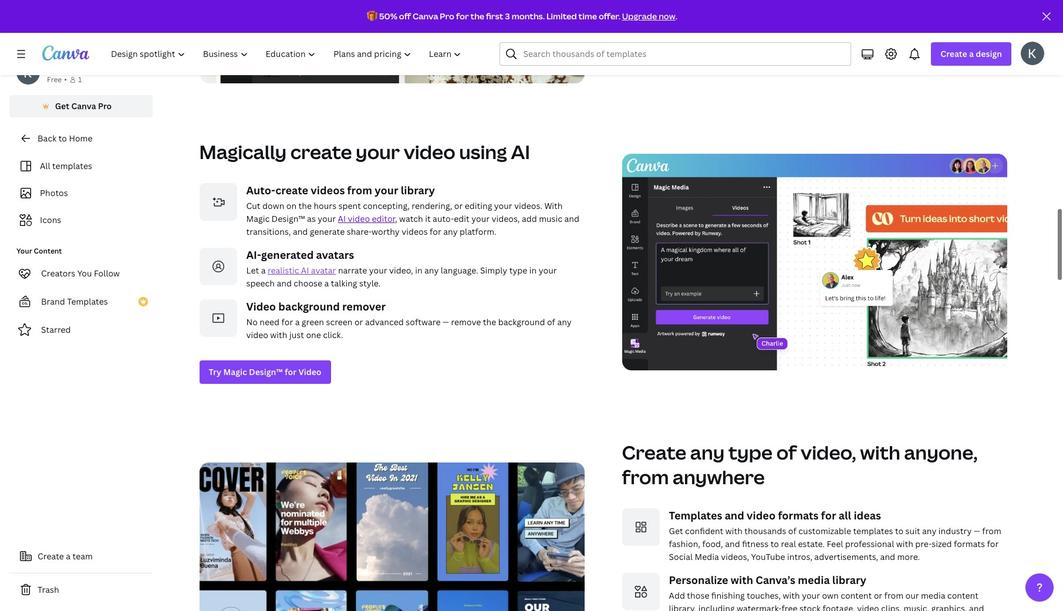 Task type: describe. For each thing, give the bounding box(es) containing it.
remove
[[451, 316, 481, 328]]

the inside cut down on the hours spent concepting, rendering, or editing your videos. with magic design™ as your
[[299, 200, 312, 211]]

for left first
[[456, 11, 469, 22]]

create for auto-
[[275, 183, 308, 197]]

your
[[16, 246, 32, 256]]

2 vertical spatial to
[[771, 538, 779, 549]]

of inside create any type of video, with anyone, from anywhere
[[776, 440, 797, 465]]

intros,
[[787, 551, 812, 562]]

realistic
[[268, 265, 299, 276]]

1 vertical spatial design™
[[249, 366, 283, 377]]

speech
[[246, 278, 275, 289]]

as
[[307, 213, 316, 224]]

from inside create any type of video, with anyone, from anywhere
[[622, 464, 669, 490]]

the inside video background remover no need for a green screen or advanced software — remove the background of any video with just one click.
[[483, 316, 496, 328]]

spent
[[338, 200, 361, 211]]

choose
[[294, 278, 322, 289]]

,
[[395, 213, 397, 224]]

1 horizontal spatial background
[[498, 316, 545, 328]]

library,
[[669, 603, 696, 611]]

0 horizontal spatial formats
[[778, 508, 819, 522]]

footage,
[[823, 603, 855, 611]]

auto-
[[433, 213, 454, 224]]

create a design button
[[931, 42, 1011, 66]]

try magic design™ for video link
[[199, 360, 331, 384]]

create for create a team
[[38, 551, 64, 562]]

creators you follow link
[[9, 262, 153, 285]]

team
[[73, 551, 93, 562]]

1 in from the left
[[415, 265, 422, 276]]

icons link
[[16, 209, 146, 231]]

style.
[[359, 278, 381, 289]]

personalize
[[669, 573, 728, 587]]

2 in from the left
[[529, 265, 537, 276]]

editor
[[372, 213, 395, 224]]

follow
[[94, 268, 120, 279]]

get inside button
[[55, 100, 69, 112]]

templates and video formats for all ideas image
[[622, 508, 660, 546]]

get canva pro
[[55, 100, 112, 112]]

videos, inside the 'templates and video formats for all ideas get confident with thousands of customizable templates to suit any industry — from fashion, food, and fitness to real estate. feel professional with pre-sized formats for social media videos, youtube intros, advertisements, and more.'
[[721, 551, 749, 562]]

video inside video background remover no need for a green screen or advanced software — remove the background of any video with just one click.
[[246, 329, 268, 340]]

0 vertical spatial pro
[[440, 11, 454, 22]]

time
[[579, 11, 597, 22]]

sized
[[932, 538, 952, 549]]

video inside personalize with canva's media library add those finishing touches, with your own content or from our media content library, including watermark-free stock footage, video clips, music, graphics, an
[[857, 603, 879, 611]]

and up fitness
[[725, 508, 744, 522]]

anywhere
[[673, 464, 765, 490]]

create for create any type of video, with anyone, from anywhere
[[622, 440, 686, 465]]

ai video editor
[[338, 213, 395, 224]]

any inside create any type of video, with anyone, from anywhere
[[690, 440, 725, 465]]

back
[[38, 133, 56, 144]]

creators
[[41, 268, 75, 279]]

add
[[669, 590, 685, 601]]

need
[[260, 316, 279, 328]]

ai-generated avatars
[[246, 248, 354, 262]]

create a team
[[38, 551, 93, 562]]

or inside video background remover no need for a green screen or advanced software — remove the background of any video with just one click.
[[355, 316, 363, 328]]

Search search field
[[523, 43, 844, 65]]

a for design
[[969, 48, 974, 59]]

videos, inside , watch it auto-edit your videos, add music and transitions, and generate share-worthy videos for any platform.
[[492, 213, 520, 224]]

brand
[[41, 296, 65, 307]]

0 vertical spatial canva
[[413, 11, 438, 22]]

rendering,
[[412, 200, 452, 211]]

create for magically
[[290, 139, 352, 164]]

upgrade now button
[[622, 11, 675, 22]]

templates inside brand templates link
[[67, 296, 108, 307]]

ai-
[[246, 248, 261, 262]]

for inside video background remover no need for a green screen or advanced software — remove the background of any video with just one click.
[[281, 316, 293, 328]]

limited
[[546, 11, 577, 22]]

trash link
[[9, 578, 153, 602]]

any inside the 'templates and video formats for all ideas get confident with thousands of customizable templates to suit any industry — from fashion, food, and fitness to real estate. feel professional with pre-sized formats for social media videos, youtube intros, advertisements, and more.'
[[922, 525, 937, 537]]

or inside cut down on the hours spent concepting, rendering, or editing your videos. with magic design™ as your
[[454, 200, 463, 211]]

green
[[302, 316, 324, 328]]

months.
[[512, 11, 545, 22]]

estate.
[[798, 538, 825, 549]]

create a team button
[[9, 545, 153, 568]]

for inside try magic design™ for video link
[[285, 366, 297, 377]]

with
[[544, 200, 563, 211]]

get canva pro button
[[9, 95, 153, 117]]

first
[[486, 11, 503, 22]]

editing
[[465, 200, 492, 211]]

design™ inside cut down on the hours spent concepting, rendering, or editing your videos. with magic design™ as your
[[272, 213, 305, 224]]

type inside narrate your video, in any language. simply type in your speech and choose a talking style.
[[509, 265, 527, 276]]

from inside the 'templates and video formats for all ideas get confident with thousands of customizable templates to suit any industry — from fashion, food, and fitness to real estate. feel professional with pre-sized formats for social media videos, youtube intros, advertisements, and more.'
[[982, 525, 1001, 537]]

avatars
[[316, 248, 354, 262]]

🎁 50% off canva pro for the first 3 months. limited time offer. upgrade now .
[[367, 11, 677, 22]]

0 vertical spatial the
[[470, 11, 484, 22]]

all
[[40, 160, 50, 171]]

create for create a design
[[941, 48, 967, 59]]

pre-
[[915, 538, 932, 549]]

0 horizontal spatial templates
[[52, 160, 92, 171]]

just
[[289, 329, 304, 340]]

avatar
[[311, 265, 336, 276]]

video up share-
[[348, 213, 370, 224]]

0 vertical spatial library
[[401, 183, 435, 197]]

narrate your video, in any language. simply type in your speech and choose a talking style.
[[246, 265, 557, 289]]

0 horizontal spatial to
[[58, 133, 67, 144]]

2 vertical spatial ai
[[301, 265, 309, 276]]

your inside personalize with canva's media library add those finishing touches, with your own content or from our media content library, including watermark-free stock footage, video clips, music, graphics, an
[[802, 590, 820, 601]]

thousands
[[745, 525, 786, 537]]

0 vertical spatial ai
[[511, 139, 530, 164]]

generated
[[261, 248, 314, 262]]

ai-generated avatars image
[[199, 248, 237, 285]]

all
[[839, 508, 851, 522]]

creators you follow
[[41, 268, 120, 279]]

1 vertical spatial to
[[895, 525, 904, 537]]

any inside narrate your video, in any language. simply type in your speech and choose a talking style.
[[424, 265, 439, 276]]

for right sized
[[987, 538, 999, 549]]

one
[[306, 329, 321, 340]]

templates inside the 'templates and video formats for all ideas get confident with thousands of customizable templates to suit any industry — from fashion, food, and fitness to real estate. feel professional with pre-sized formats for social media videos, youtube intros, advertisements, and more.'
[[669, 508, 722, 522]]

stock
[[799, 603, 821, 611]]

on
[[286, 200, 296, 211]]

personal
[[47, 62, 82, 73]]

your right 'editing'
[[494, 200, 512, 211]]

back to home
[[38, 133, 92, 144]]

clips,
[[881, 603, 902, 611]]

starred
[[41, 324, 71, 335]]

finishing
[[711, 590, 745, 601]]

or inside personalize with canva's media library add those finishing touches, with your own content or from our media content library, including watermark-free stock footage, video clips, music, graphics, an
[[874, 590, 882, 601]]

graphics,
[[931, 603, 967, 611]]

0 vertical spatial videos
[[311, 183, 345, 197]]

cut down on the hours spent concepting, rendering, or editing your videos. with magic design™ as your
[[246, 200, 563, 224]]

generate
[[310, 226, 345, 237]]

1
[[78, 75, 82, 85]]

a inside video background remover no need for a green screen or advanced software — remove the background of any video with just one click.
[[295, 316, 300, 328]]

of inside the 'templates and video formats for all ideas get confident with thousands of customizable templates to suit any industry — from fashion, food, and fitness to real estate. feel professional with pre-sized formats for social media videos, youtube intros, advertisements, and more.'
[[788, 525, 796, 537]]

0 horizontal spatial media
[[798, 573, 830, 587]]

and right food, on the bottom of the page
[[725, 538, 740, 549]]

free
[[782, 603, 797, 611]]

from up spent
[[347, 183, 372, 197]]

video left the using
[[404, 139, 455, 164]]

back to home link
[[9, 127, 153, 150]]

music,
[[904, 603, 929, 611]]

— inside video background remover no need for a green screen or advanced software — remove the background of any video with just one click.
[[443, 316, 449, 328]]



Task type: vqa. For each thing, say whether or not it's contained in the screenshot.
rightmost the Create
yes



Task type: locate. For each thing, give the bounding box(es) containing it.
kendall parks image
[[1021, 42, 1044, 65]]

0 horizontal spatial content
[[841, 590, 872, 601]]

3
[[505, 11, 510, 22]]

from inside personalize with canva's media library add those finishing touches, with your own content or from our media content library, including watermark-free stock footage, video clips, music, graphics, an
[[884, 590, 903, 601]]

a
[[969, 48, 974, 59], [261, 265, 266, 276], [324, 278, 329, 289], [295, 316, 300, 328], [66, 551, 71, 562]]

real
[[781, 538, 796, 549]]

0 horizontal spatial type
[[509, 265, 527, 276]]

video,
[[389, 265, 413, 276], [801, 440, 856, 465]]

0 vertical spatial of
[[547, 316, 555, 328]]

videos inside , watch it auto-edit your videos, add music and transitions, and generate share-worthy videos for any platform.
[[402, 226, 428, 237]]

video, inside narrate your video, in any language. simply type in your speech and choose a talking style.
[[389, 265, 413, 276]]

video background remover no need for a green screen or advanced software — remove the background of any video with just one click.
[[246, 299, 572, 340]]

2 vertical spatial or
[[874, 590, 882, 601]]

a down avatar
[[324, 278, 329, 289]]

0 horizontal spatial video,
[[389, 265, 413, 276]]

create up auto-create videos from your library
[[290, 139, 352, 164]]

or up clips,
[[874, 590, 882, 601]]

1 horizontal spatial videos,
[[721, 551, 749, 562]]

video down "no"
[[246, 329, 268, 340]]

1 vertical spatial or
[[355, 316, 363, 328]]

professional
[[845, 538, 894, 549]]

from up templates and video formats for all ideas image
[[622, 464, 669, 490]]

your up style.
[[369, 265, 387, 276]]

a inside dropdown button
[[969, 48, 974, 59]]

your inside , watch it auto-edit your videos, add music and transitions, and generate share-worthy videos for any platform.
[[472, 213, 490, 224]]

video, inside create any type of video, with anyone, from anywhere
[[801, 440, 856, 465]]

a inside narrate your video, in any language. simply type in your speech and choose a talking style.
[[324, 278, 329, 289]]

your up stock
[[802, 590, 820, 601]]

in
[[415, 265, 422, 276], [529, 265, 537, 276]]

from
[[347, 183, 372, 197], [622, 464, 669, 490], [982, 525, 1001, 537], [884, 590, 903, 601]]

all templates
[[40, 160, 92, 171]]

to
[[58, 133, 67, 144], [895, 525, 904, 537], [771, 538, 779, 549]]

your up the concepting,
[[375, 183, 398, 197]]

videos, down fitness
[[721, 551, 749, 562]]

advertisements,
[[814, 551, 878, 562]]

platform.
[[460, 226, 497, 237]]

0 horizontal spatial in
[[415, 265, 422, 276]]

media
[[798, 573, 830, 587], [921, 590, 945, 601]]

1 vertical spatial create
[[622, 440, 686, 465]]

for up just
[[281, 316, 293, 328]]

fitness
[[742, 538, 769, 549]]

create up on
[[275, 183, 308, 197]]

design™ down need
[[249, 366, 283, 377]]

down
[[262, 200, 284, 211]]

1 vertical spatial formats
[[954, 538, 985, 549]]

talking
[[331, 278, 357, 289]]

1 vertical spatial background
[[498, 316, 545, 328]]

pro up 'back to home' link in the left of the page
[[98, 100, 112, 112]]

ai video editor link
[[338, 213, 395, 224]]

any inside , watch it auto-edit your videos, add music and transitions, and generate share-worthy videos for any platform.
[[443, 226, 458, 237]]

get
[[55, 100, 69, 112], [669, 525, 683, 537]]

in left language.
[[415, 265, 422, 276]]

0 vertical spatial magic
[[246, 213, 270, 224]]

from right the industry
[[982, 525, 1001, 537]]

type
[[509, 265, 527, 276], [728, 440, 773, 465]]

personalize with canva's media library image
[[622, 573, 660, 610]]

0 vertical spatial design™
[[272, 213, 305, 224]]

1 vertical spatial videos,
[[721, 551, 749, 562]]

1 horizontal spatial or
[[454, 200, 463, 211]]

1 vertical spatial video
[[298, 366, 321, 377]]

0 vertical spatial templates
[[52, 160, 92, 171]]

from up clips,
[[884, 590, 903, 601]]

1 vertical spatial templates
[[853, 525, 893, 537]]

0 horizontal spatial or
[[355, 316, 363, 328]]

0 horizontal spatial video
[[246, 299, 276, 313]]

canva inside button
[[71, 100, 96, 112]]

0 horizontal spatial get
[[55, 100, 69, 112]]

design
[[976, 48, 1002, 59]]

or
[[454, 200, 463, 211], [355, 316, 363, 328], [874, 590, 882, 601]]

templates up confident at bottom right
[[669, 508, 722, 522]]

for down it
[[430, 226, 441, 237]]

including watermark-
[[698, 603, 782, 611]]

1 horizontal spatial content
[[947, 590, 979, 601]]

0 vertical spatial type
[[509, 265, 527, 276]]

or up edit
[[454, 200, 463, 211]]

background right remove
[[498, 316, 545, 328]]

suit
[[906, 525, 920, 537]]

library up "rendering,"
[[401, 183, 435, 197]]

confident
[[685, 525, 723, 537]]

video up need
[[246, 299, 276, 313]]

ai right the using
[[511, 139, 530, 164]]

video inside the 'templates and video formats for all ideas get confident with thousands of customizable templates to suit any industry — from fashion, food, and fitness to real estate. feel professional with pre-sized formats for social media videos, youtube intros, advertisements, and more.'
[[747, 508, 776, 522]]

0 vertical spatial create
[[290, 139, 352, 164]]

your content
[[16, 246, 62, 256]]

a up just
[[295, 316, 300, 328]]

•
[[64, 75, 67, 85]]

media up own
[[798, 573, 830, 587]]

1 horizontal spatial —
[[974, 525, 980, 537]]

the right remove
[[483, 316, 496, 328]]

magically
[[199, 139, 287, 164]]

content up graphics, in the bottom right of the page
[[947, 590, 979, 601]]

pro right off
[[440, 11, 454, 22]]

your up auto-create videos from your library
[[356, 139, 400, 164]]

remover
[[342, 299, 386, 313]]

it
[[425, 213, 431, 224]]

1 vertical spatial ai
[[338, 213, 346, 224]]

0 horizontal spatial background
[[278, 299, 340, 313]]

videos,
[[492, 213, 520, 224], [721, 551, 749, 562]]

background up 'green'
[[278, 299, 340, 313]]

1 vertical spatial create
[[275, 183, 308, 197]]

to left real
[[771, 538, 779, 549]]

canva
[[413, 11, 438, 22], [71, 100, 96, 112]]

canva right off
[[413, 11, 438, 22]]

—
[[443, 316, 449, 328], [974, 525, 980, 537]]

try
[[209, 366, 221, 377]]

get down •
[[55, 100, 69, 112]]

1 vertical spatial pro
[[98, 100, 112, 112]]

and left more.
[[880, 551, 895, 562]]

any inside video background remover no need for a green screen or advanced software — remove the background of any video with just one click.
[[557, 316, 572, 328]]

the
[[470, 11, 484, 22], [299, 200, 312, 211], [483, 316, 496, 328]]

templates
[[52, 160, 92, 171], [853, 525, 893, 537]]

icons
[[40, 214, 61, 225]]

a for realistic
[[261, 265, 266, 276]]

1 horizontal spatial templates
[[669, 508, 722, 522]]

photos
[[40, 187, 68, 198]]

1 horizontal spatial get
[[669, 525, 683, 537]]

hours
[[314, 200, 336, 211]]

formats
[[778, 508, 819, 522], [954, 538, 985, 549]]

more.
[[897, 551, 920, 562]]

off
[[399, 11, 411, 22]]

video inside try magic design™ for video link
[[298, 366, 321, 377]]

1 vertical spatial library
[[832, 573, 866, 587]]

and right music
[[564, 213, 579, 224]]

music
[[539, 213, 562, 224]]

1 vertical spatial get
[[669, 525, 683, 537]]

1 horizontal spatial ai
[[338, 213, 346, 224]]

1 horizontal spatial library
[[832, 573, 866, 587]]

own
[[822, 590, 839, 601]]

0 vertical spatial background
[[278, 299, 340, 313]]

2 horizontal spatial to
[[895, 525, 904, 537]]

media up graphics, in the bottom right of the page
[[921, 590, 945, 601]]

trash
[[38, 584, 59, 595]]

of inside video background remover no need for a green screen or advanced software — remove the background of any video with just one click.
[[547, 316, 555, 328]]

create inside button
[[38, 551, 64, 562]]

— left remove
[[443, 316, 449, 328]]

and down 'realistic'
[[277, 278, 292, 289]]

create inside dropdown button
[[941, 48, 967, 59]]

2 vertical spatial the
[[483, 316, 496, 328]]

magic down the cut
[[246, 213, 270, 224]]

1 vertical spatial magic
[[223, 366, 247, 377]]

using
[[459, 139, 507, 164]]

1 horizontal spatial video
[[298, 366, 321, 377]]

magic right try at the bottom left of page
[[223, 366, 247, 377]]

2 horizontal spatial create
[[941, 48, 967, 59]]

and
[[564, 213, 579, 224], [293, 226, 308, 237], [277, 278, 292, 289], [725, 508, 744, 522], [725, 538, 740, 549], [880, 551, 895, 562]]

feel
[[827, 538, 843, 549]]

language.
[[441, 265, 478, 276]]

0 vertical spatial videos,
[[492, 213, 520, 224]]

click.
[[323, 329, 343, 340]]

popular music on canva video editor image
[[199, 0, 584, 83]]

1 vertical spatial videos
[[402, 226, 428, 237]]

our
[[905, 590, 919, 601]]

1 vertical spatial templates
[[669, 508, 722, 522]]

for down just
[[285, 366, 297, 377]]

a inside button
[[66, 551, 71, 562]]

ai down spent
[[338, 213, 346, 224]]

2 vertical spatial of
[[788, 525, 796, 537]]

your down 'editing'
[[472, 213, 490, 224]]

video background remover image
[[199, 299, 237, 337]]

edit
[[454, 213, 470, 224]]

— inside the 'templates and video formats for all ideas get confident with thousands of customizable templates to suit any industry — from fashion, food, and fitness to real estate. feel professional with pre-sized formats for social media videos, youtube intros, advertisements, and more.'
[[974, 525, 980, 537]]

content
[[34, 246, 62, 256]]

transitions,
[[246, 226, 291, 237]]

touches,
[[747, 590, 781, 601]]

create inside create any type of video, with anyone, from anywhere
[[622, 440, 686, 465]]

get up fashion,
[[669, 525, 683, 537]]

templates down you
[[67, 296, 108, 307]]

1 vertical spatial —
[[974, 525, 980, 537]]

1 horizontal spatial videos
[[402, 226, 428, 237]]

video down the one
[[298, 366, 321, 377]]

0 vertical spatial create
[[941, 48, 967, 59]]

no
[[246, 316, 258, 328]]

let a realistic ai avatar
[[246, 265, 336, 276]]

0 vertical spatial video,
[[389, 265, 413, 276]]

a left the team
[[66, 551, 71, 562]]

the right on
[[299, 200, 312, 211]]

your down music
[[539, 265, 557, 276]]

0 vertical spatial get
[[55, 100, 69, 112]]

social
[[669, 551, 693, 562]]

2 content from the left
[[947, 590, 979, 601]]

video inside video background remover no need for a green screen or advanced software — remove the background of any video with just one click.
[[246, 299, 276, 313]]

formats down the industry
[[954, 538, 985, 549]]

cut
[[246, 200, 260, 211]]

design™ down on
[[272, 213, 305, 224]]

and inside narrate your video, in any language. simply type in your speech and choose a talking style.
[[277, 278, 292, 289]]

for up customizable
[[821, 508, 836, 522]]

0 horizontal spatial library
[[401, 183, 435, 197]]

magic
[[246, 213, 270, 224], [223, 366, 247, 377]]

library down advertisements,
[[832, 573, 866, 587]]

library inside personalize with canva's media library add those finishing touches, with your own content or from our media content library, including watermark-free stock footage, video clips, music, graphics, an
[[832, 573, 866, 587]]

0 vertical spatial formats
[[778, 508, 819, 522]]

software
[[406, 316, 441, 328]]

free
[[47, 75, 62, 85]]

0 horizontal spatial ai
[[301, 265, 309, 276]]

media
[[695, 551, 719, 562]]

formats up real
[[778, 508, 819, 522]]

auto-create videos from your library image
[[199, 183, 237, 221]]

video
[[404, 139, 455, 164], [348, 213, 370, 224], [246, 329, 268, 340], [747, 508, 776, 522], [857, 603, 879, 611]]

fashion,
[[669, 538, 700, 549]]

, watch it auto-edit your videos, add music and transitions, and generate share-worthy videos for any platform.
[[246, 213, 579, 237]]

1 horizontal spatial in
[[529, 265, 537, 276]]

anyone,
[[904, 440, 978, 465]]

canva down 1
[[71, 100, 96, 112]]

your up 'generate'
[[318, 213, 336, 224]]

0 horizontal spatial —
[[443, 316, 449, 328]]

1 vertical spatial type
[[728, 440, 773, 465]]

videos down watch
[[402, 226, 428, 237]]

create
[[941, 48, 967, 59], [622, 440, 686, 465], [38, 551, 64, 562]]

and down the as
[[293, 226, 308, 237]]

create a design
[[941, 48, 1002, 59]]

starred link
[[9, 318, 153, 342]]

a for team
[[66, 551, 71, 562]]

personalize with canva's media library add those finishing touches, with your own content or from our media content library, including watermark-free stock footage, video clips, music, graphics, an
[[669, 573, 984, 611]]

1 horizontal spatial create
[[622, 440, 686, 465]]

for inside , watch it auto-edit your videos, add music and transitions, and generate share-worthy videos for any platform.
[[430, 226, 441, 237]]

with inside video background remover no need for a green screen or advanced software — remove the background of any video with just one click.
[[270, 329, 287, 340]]

1 vertical spatial media
[[921, 590, 945, 601]]

2 vertical spatial create
[[38, 551, 64, 562]]

to left suit on the bottom of page
[[895, 525, 904, 537]]

0 horizontal spatial create
[[38, 551, 64, 562]]

screen
[[326, 316, 353, 328]]

1 horizontal spatial type
[[728, 440, 773, 465]]

0 vertical spatial templates
[[67, 296, 108, 307]]

1 horizontal spatial media
[[921, 590, 945, 601]]

1 vertical spatial video,
[[801, 440, 856, 465]]

to right back
[[58, 133, 67, 144]]

create any type of video, with anyone, from anywhere
[[622, 440, 978, 490]]

1 horizontal spatial pro
[[440, 11, 454, 22]]

templates up professional
[[853, 525, 893, 537]]

2 horizontal spatial ai
[[511, 139, 530, 164]]

a right 'let'
[[261, 265, 266, 276]]

food,
[[702, 538, 723, 549]]

youtube
[[751, 551, 785, 562]]

in right simply
[[529, 265, 537, 276]]

pro inside button
[[98, 100, 112, 112]]

0 vertical spatial media
[[798, 573, 830, 587]]

0 vertical spatial —
[[443, 316, 449, 328]]

you
[[77, 268, 92, 279]]

home
[[69, 133, 92, 144]]

1 vertical spatial canva
[[71, 100, 96, 112]]

0 vertical spatial or
[[454, 200, 463, 211]]

0 horizontal spatial pro
[[98, 100, 112, 112]]

videos up hours
[[311, 183, 345, 197]]

with inside create any type of video, with anyone, from anywhere
[[860, 440, 900, 465]]

the left first
[[470, 11, 484, 22]]

type inside create any type of video, with anyone, from anywhere
[[728, 440, 773, 465]]

— right the industry
[[974, 525, 980, 537]]

magic inside cut down on the hours spent concepting, rendering, or editing your videos. with magic design™ as your
[[246, 213, 270, 224]]

photos link
[[16, 182, 146, 204]]

0 horizontal spatial videos
[[311, 183, 345, 197]]

1 horizontal spatial canva
[[413, 11, 438, 22]]

canva's
[[756, 573, 795, 587]]

1 horizontal spatial video,
[[801, 440, 856, 465]]

templates and video formats for all ideas get confident with thousands of customizable templates to suit any industry — from fashion, food, and fitness to real estate. feel professional with pre-sized formats for social media videos, youtube intros, advertisements, and more.
[[669, 508, 1001, 562]]

get inside the 'templates and video formats for all ideas get confident with thousands of customizable templates to suit any industry — from fashion, food, and fitness to real estate. feel professional with pre-sized formats for social media videos, youtube intros, advertisements, and more.'
[[669, 525, 683, 537]]

0 horizontal spatial canva
[[71, 100, 96, 112]]

0 vertical spatial to
[[58, 133, 67, 144]]

or down remover
[[355, 316, 363, 328]]

0 horizontal spatial templates
[[67, 296, 108, 307]]

1 vertical spatial the
[[299, 200, 312, 211]]

1 content from the left
[[841, 590, 872, 601]]

0 vertical spatial video
[[246, 299, 276, 313]]

1 horizontal spatial to
[[771, 538, 779, 549]]

watch
[[399, 213, 423, 224]]

templates inside the 'templates and video formats for all ideas get confident with thousands of customizable templates to suit any industry — from fashion, food, and fitness to real estate. feel professional with pre-sized formats for social media videos, youtube intros, advertisements, and more.'
[[853, 525, 893, 537]]

a left design
[[969, 48, 974, 59]]

videos, left the add in the top of the page
[[492, 213, 520, 224]]

1 horizontal spatial formats
[[954, 538, 985, 549]]

offer.
[[599, 11, 620, 22]]

templates right all
[[52, 160, 92, 171]]

1 horizontal spatial templates
[[853, 525, 893, 537]]

video left clips,
[[857, 603, 879, 611]]

advanced
[[365, 316, 404, 328]]

content up footage,
[[841, 590, 872, 601]]

ai up choose
[[301, 265, 309, 276]]

0 horizontal spatial videos,
[[492, 213, 520, 224]]

video up thousands
[[747, 508, 776, 522]]

1 vertical spatial of
[[776, 440, 797, 465]]

None search field
[[500, 42, 851, 66]]

top level navigation element
[[103, 42, 472, 66]]

2 horizontal spatial or
[[874, 590, 882, 601]]



